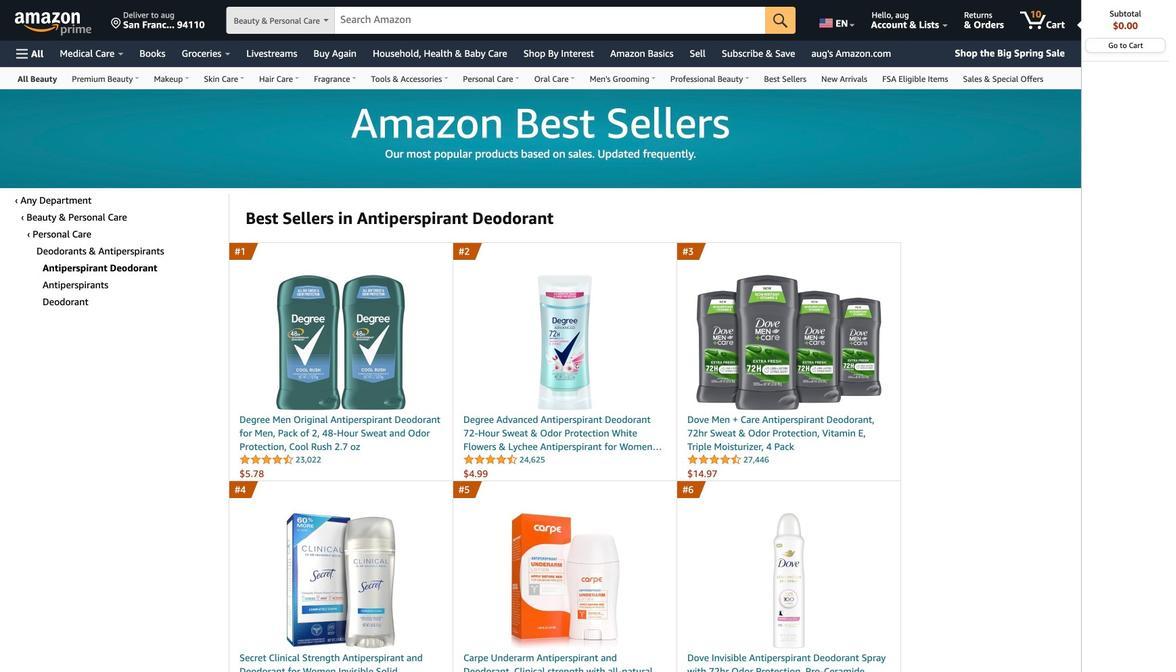 Task type: describe. For each thing, give the bounding box(es) containing it.
dove men + care antiperspirant deodorant, 72hr sweat & odor protection, vitamin e, triple moisturizer, 4 pack image
[[688, 275, 891, 410]]

degree advanced antiperspirant deodorant 72-hour sweat & odor protection white flowers & lychee antiperspirant for women with image
[[464, 275, 667, 410]]

secret clinical strength antiperspirant and deodorant for women invisible solid completely clean 2.6 oz image
[[240, 513, 443, 648]]

carpe underarm antiperspirant and deodorant, clinical strength with all-natural eucalyptus scent, combat excessive sweating s image
[[464, 513, 667, 648]]



Task type: locate. For each thing, give the bounding box(es) containing it.
tree
[[15, 194, 229, 309]]

none submit inside "search box"
[[766, 7, 796, 34]]

tree item
[[15, 194, 225, 207], [21, 207, 225, 224], [27, 224, 225, 241], [37, 241, 229, 258], [43, 275, 229, 292], [43, 292, 229, 309]]

dove invisible antiperspirant deodorant spray with 72hr odor protection, pro-ceramide technology, 3.8oz image
[[688, 513, 891, 648]]

amazon image
[[15, 12, 81, 32]]

none search field inside navigation navigation
[[227, 7, 796, 35]]

Search Amazon text field
[[335, 7, 766, 33]]

degree men original antiperspirant deodorant for men, pack of 2, 48-hour sweat and odor protection, cool rush 2.7 oz image
[[240, 275, 443, 410]]

navigation navigation
[[0, 0, 1170, 672]]

None search field
[[227, 7, 796, 35]]

None submit
[[766, 7, 796, 34]]

group
[[43, 258, 229, 309]]



Task type: vqa. For each thing, say whether or not it's contained in the screenshot.
'Secret Clinical Strength Antiperspirant And Deodorant For Women Invisible Solid Completely Clean 2.6 Oz' 'image'
yes



